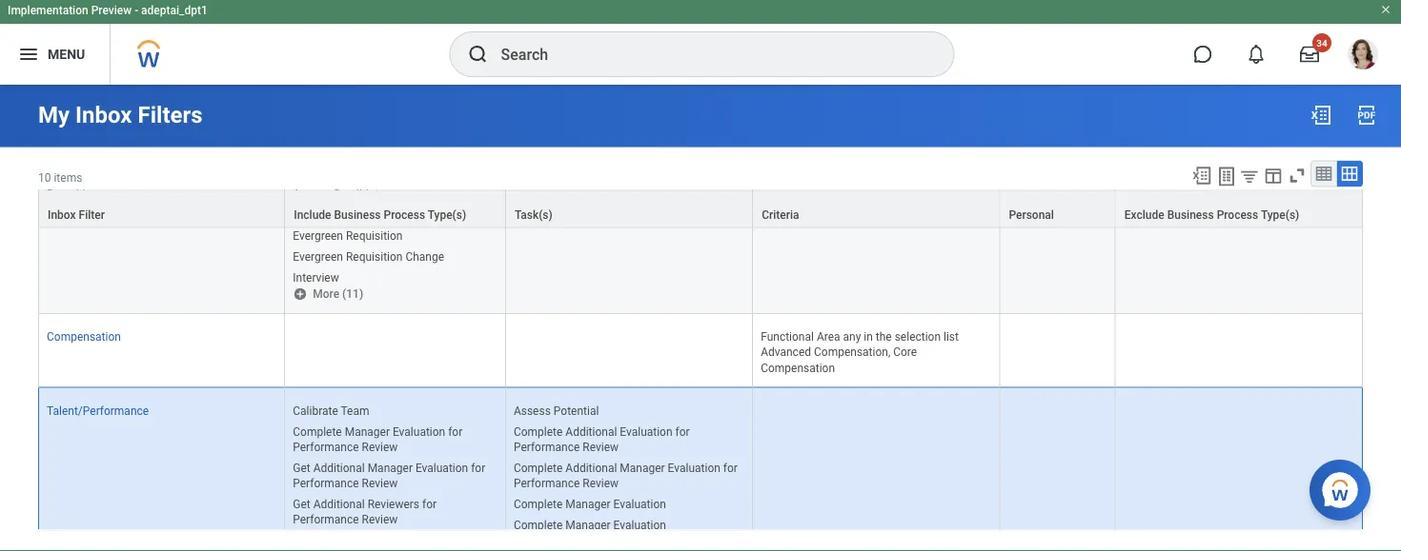 Task type: vqa. For each thing, say whether or not it's contained in the screenshot.
129,172
no



Task type: locate. For each thing, give the bounding box(es) containing it.
0 horizontal spatial process
[[384, 208, 425, 222]]

evaluation inside complete manager evaluation for performance review
[[393, 426, 445, 439]]

get down calibrate at left
[[293, 462, 310, 476]]

10
[[38, 171, 51, 184]]

requisition for evergreen requisition change
[[346, 251, 403, 265]]

core
[[893, 347, 917, 360]]

1 vertical spatial inbox
[[48, 208, 76, 222]]

process up change
[[384, 208, 425, 222]]

evergreen
[[293, 230, 343, 244], [293, 251, 343, 265]]

get inside get additional reviewers for performance review
[[293, 499, 310, 512]]

inbox filter
[[48, 208, 105, 222]]

for inside complete manager evaluation for performance review
[[448, 426, 463, 439]]

process down export to worksheets icon
[[1217, 208, 1258, 222]]

get
[[293, 462, 310, 476], [293, 499, 310, 512]]

2 vertical spatial requisition
[[346, 251, 403, 265]]

performance inside complete manager evaluation for performance review
[[293, 441, 359, 455]]

task(s)
[[515, 208, 553, 222]]

more
[[313, 288, 339, 302]]

review for get additional reviewers for performance review
[[362, 514, 398, 527]]

for for complete additional evaluation for performance review
[[675, 426, 690, 439]]

0 vertical spatial evergreen
[[293, 230, 343, 244]]

complete inside 'complete additional evaluation for performance review'
[[514, 426, 563, 439]]

process
[[384, 208, 425, 222], [1217, 208, 1258, 222]]

0 vertical spatial assess
[[293, 188, 330, 201]]

performance inside 'complete additional evaluation for performance review'
[[514, 441, 580, 455]]

requisition down candidate
[[346, 209, 403, 223]]

review up reviewers
[[362, 478, 398, 491]]

4 row from the top
[[38, 389, 1363, 552]]

row
[[38, 172, 1363, 315], [38, 190, 1363, 228], [38, 315, 1363, 389], [38, 389, 1363, 552]]

functional
[[761, 331, 814, 345]]

items selected list containing assess potential
[[514, 401, 745, 540]]

view printable version (pdf) image
[[1355, 104, 1378, 127]]

1 evergreen from the top
[[293, 230, 343, 244]]

1 row from the top
[[38, 172, 1363, 315]]

inbox inside inbox filter popup button
[[48, 208, 76, 222]]

3 row from the top
[[38, 315, 1363, 389]]

get additional manager evaluation for performance review element
[[293, 459, 485, 491]]

compensation down 'advanced'
[[761, 362, 835, 375]]

Search Workday  search field
[[501, 33, 915, 75]]

review up get additional manager evaluation for performance review "element"
[[362, 441, 398, 455]]

get for get additional manager evaluation for performance review
[[293, 462, 310, 476]]

1 horizontal spatial compensation
[[761, 362, 835, 375]]

personal
[[1009, 208, 1054, 222]]

1 vertical spatial requisition
[[346, 230, 403, 244]]

requisition
[[346, 209, 403, 223], [346, 230, 403, 244], [346, 251, 403, 265]]

exclude
[[1125, 208, 1164, 222]]

1 vertical spatial export to excel image
[[1192, 165, 1212, 186]]

0 horizontal spatial compensation
[[47, 331, 121, 345]]

filter
[[79, 208, 105, 222]]

toolbar
[[1183, 161, 1363, 190]]

assess for assess potential
[[514, 405, 551, 418]]

business
[[334, 208, 381, 222], [1167, 208, 1214, 222]]

compensation,
[[814, 347, 891, 360]]

additional inside get additional manager evaluation for performance review
[[313, 462, 365, 476]]

close environment banner image
[[1380, 4, 1392, 15]]

business right exclude
[[1167, 208, 1214, 222]]

cell
[[506, 172, 753, 315], [753, 172, 1000, 315], [1000, 172, 1116, 315], [1116, 172, 1363, 315], [285, 315, 506, 389], [506, 315, 753, 389], [1000, 315, 1116, 389], [1116, 315, 1363, 389], [753, 389, 1000, 552], [1000, 389, 1116, 552], [1116, 389, 1363, 552]]

1 horizontal spatial type(s)
[[1261, 208, 1300, 222]]

performance down get additional manager evaluation for performance review
[[293, 514, 359, 527]]

assess for assess candidate
[[293, 188, 330, 201]]

1 horizontal spatial process
[[1217, 208, 1258, 222]]

type(s) down click to view/edit grid preferences "image"
[[1261, 208, 1300, 222]]

inbox down the recruiting
[[48, 208, 76, 222]]

additional inside 'complete additional evaluation for performance review'
[[566, 426, 617, 439]]

assess candidate
[[293, 188, 384, 201]]

2 complete manager evaluation from the top
[[514, 520, 666, 533]]

business down candidate
[[334, 208, 381, 222]]

export to excel image
[[1310, 104, 1333, 127], [1192, 165, 1212, 186]]

complete additional manager evaluation for performance review
[[514, 462, 738, 491]]

complete manager evaluation element
[[514, 495, 666, 512], [514, 516, 666, 533]]

recruiting link
[[47, 184, 98, 201]]

requisition up evergreen requisition change element
[[346, 230, 403, 244]]

1 horizontal spatial assess
[[514, 405, 551, 418]]

1 vertical spatial complete manager evaluation element
[[514, 516, 666, 533]]

notifications large image
[[1247, 45, 1266, 64]]

2 evergreen from the top
[[293, 251, 343, 265]]

performance down "assess potential"
[[514, 441, 580, 455]]

1 business from the left
[[334, 208, 381, 222]]

calibrate team
[[293, 405, 369, 418]]

evergreen down 'include'
[[293, 230, 343, 244]]

compensation link
[[47, 328, 121, 345]]

fullscreen image
[[1287, 165, 1308, 186]]

0 horizontal spatial export to excel image
[[1192, 165, 1212, 186]]

reviewers
[[368, 499, 419, 512]]

inbox
[[75, 102, 132, 129], [48, 208, 76, 222]]

1 vertical spatial evergreen
[[293, 251, 343, 265]]

0 vertical spatial complete manager evaluation
[[514, 499, 666, 512]]

0 vertical spatial complete manager evaluation element
[[514, 495, 666, 512]]

complete inside complete manager evaluation for performance review
[[293, 426, 342, 439]]

1 vertical spatial compensation
[[761, 362, 835, 375]]

type(s) for include business process type(s)
[[428, 208, 466, 222]]

1 horizontal spatial business
[[1167, 208, 1214, 222]]

complete for the complete manager evaluation for performance review 'element'
[[293, 426, 342, 439]]

potential
[[554, 405, 599, 418]]

process for include business process type(s)
[[384, 208, 425, 222]]

evaluation inside complete additional manager evaluation for performance review
[[668, 462, 720, 476]]

2 process from the left
[[1217, 208, 1258, 222]]

2 type(s) from the left
[[1261, 208, 1300, 222]]

review inside get additional reviewers for performance review
[[362, 514, 398, 527]]

0 horizontal spatial business
[[334, 208, 381, 222]]

get additional reviewers for performance review element
[[293, 495, 437, 527]]

additional for complete additional manager evaluation for performance review
[[566, 462, 617, 476]]

1 vertical spatial get
[[293, 499, 310, 512]]

assess potential element
[[514, 401, 599, 418]]

evaluation
[[393, 426, 445, 439], [620, 426, 673, 439], [416, 462, 468, 476], [668, 462, 720, 476], [613, 499, 666, 512], [613, 520, 666, 533]]

row containing inbox filter
[[38, 190, 1363, 228]]

2 get from the top
[[293, 499, 310, 512]]

review up complete additional manager evaluation for performance review element
[[583, 441, 619, 455]]

additional
[[566, 426, 617, 439], [313, 462, 365, 476], [566, 462, 617, 476], [313, 499, 365, 512]]

compensation inside functional area any in the selection list advanced compensation, core compensation
[[761, 362, 835, 375]]

requisition down "evergreen requisition"
[[346, 251, 403, 265]]

more (11) button
[[293, 287, 365, 303]]

performance for get additional reviewers for performance review
[[293, 514, 359, 527]]

review down reviewers
[[362, 514, 398, 527]]

review
[[362, 441, 398, 455], [583, 441, 619, 455], [362, 478, 398, 491], [583, 478, 619, 491], [362, 514, 398, 527]]

review for complete manager evaluation for performance review
[[362, 441, 398, 455]]

1 process from the left
[[384, 208, 425, 222]]

for inside get additional reviewers for performance review
[[422, 499, 437, 512]]

evergreen requisition
[[293, 230, 403, 244]]

selection
[[895, 331, 941, 345]]

for
[[448, 426, 463, 439], [675, 426, 690, 439], [471, 462, 485, 476], [723, 462, 738, 476], [422, 499, 437, 512]]

more (11)
[[313, 288, 363, 302]]

select to filter grid data image
[[1239, 166, 1260, 186]]

additional left reviewers
[[313, 499, 365, 512]]

type(s)
[[428, 208, 466, 222], [1261, 208, 1300, 222]]

evergreen for evergreen requisition change
[[293, 251, 343, 265]]

complete
[[293, 426, 342, 439], [514, 426, 563, 439], [514, 462, 563, 476], [514, 499, 563, 512], [514, 520, 563, 533]]

for for get additional reviewers for performance review
[[422, 499, 437, 512]]

candidate
[[333, 188, 384, 201]]

assess inside 'element'
[[293, 188, 330, 201]]

export to excel image for 10 items
[[1192, 165, 1212, 186]]

manager
[[345, 426, 390, 439], [368, 462, 413, 476], [620, 462, 665, 476], [566, 499, 611, 512], [566, 520, 611, 533]]

additional down 'complete additional evaluation for performance review'
[[566, 462, 617, 476]]

0 horizontal spatial assess
[[293, 188, 330, 201]]

review inside get additional manager evaluation for performance review
[[362, 478, 398, 491]]

additional for get additional reviewers for performance review
[[313, 499, 365, 512]]

implementation
[[8, 4, 88, 17]]

assess up 'include'
[[293, 188, 330, 201]]

-
[[135, 4, 138, 17]]

assess
[[293, 188, 330, 201], [514, 405, 551, 418]]

get left reviewers
[[293, 499, 310, 512]]

for inside complete additional manager evaluation for performance review
[[723, 462, 738, 476]]

team
[[341, 405, 369, 418]]

for inside 'complete additional evaluation for performance review'
[[675, 426, 690, 439]]

exclude business process type(s) button
[[1116, 191, 1362, 227]]

1 horizontal spatial export to excel image
[[1310, 104, 1333, 127]]

performance inside get additional reviewers for performance review
[[293, 514, 359, 527]]

get for get additional reviewers for performance review
[[293, 499, 310, 512]]

1 type(s) from the left
[[428, 208, 466, 222]]

1 vertical spatial complete manager evaluation
[[514, 520, 666, 533]]

1 vertical spatial assess
[[514, 405, 551, 418]]

my inbox filters main content
[[0, 85, 1401, 552]]

criteria button
[[753, 191, 999, 227]]

additional inside get additional reviewers for performance review
[[313, 499, 365, 512]]

assess left potential
[[514, 405, 551, 418]]

include
[[294, 208, 331, 222]]

2 business from the left
[[1167, 208, 1214, 222]]

area
[[817, 331, 840, 345]]

additional inside complete additional manager evaluation for performance review
[[566, 462, 617, 476]]

talent/performance
[[47, 405, 149, 418]]

0 vertical spatial inbox
[[75, 102, 132, 129]]

performance up get additional reviewers for performance review element
[[293, 478, 359, 491]]

2 row from the top
[[38, 190, 1363, 228]]

evergreen requisition change element
[[293, 247, 444, 265]]

complete manager evaluation
[[514, 499, 666, 512], [514, 520, 666, 533]]

complete manager evaluation for performance review element
[[293, 422, 463, 455]]

compensation up talent/performance "link"
[[47, 331, 121, 345]]

(11)
[[342, 288, 363, 302]]

34 button
[[1289, 33, 1332, 75]]

the
[[876, 331, 892, 345]]

review inside complete manager evaluation for performance review
[[362, 441, 398, 455]]

items selected list
[[293, 184, 475, 287], [293, 401, 497, 550], [514, 401, 745, 540]]

0 horizontal spatial type(s)
[[428, 208, 466, 222]]

0 vertical spatial get
[[293, 462, 310, 476]]

get inside get additional manager evaluation for performance review
[[293, 462, 310, 476]]

export to excel image left export to worksheets icon
[[1192, 165, 1212, 186]]

performance
[[293, 441, 359, 455], [514, 441, 580, 455], [293, 478, 359, 491], [514, 478, 580, 491], [293, 514, 359, 527]]

inbox right my
[[75, 102, 132, 129]]

performance down calibrate team
[[293, 441, 359, 455]]

evergreen up interview element
[[293, 251, 343, 265]]

type(s) up change
[[428, 208, 466, 222]]

compensation
[[47, 331, 121, 345], [761, 362, 835, 375]]

additional down potential
[[566, 426, 617, 439]]

complete inside complete additional manager evaluation for performance review
[[514, 462, 563, 476]]

1 get from the top
[[293, 462, 310, 476]]

calibrate team element
[[293, 401, 369, 418]]

review down 'complete additional evaluation for performance review'
[[583, 478, 619, 491]]

review inside 'complete additional evaluation for performance review'
[[583, 441, 619, 455]]

export to excel image left view printable version (pdf) image
[[1310, 104, 1333, 127]]

row containing compensation
[[38, 315, 1363, 389]]

additional down complete manager evaluation for performance review in the bottom left of the page
[[313, 462, 365, 476]]

items selected list containing assess candidate
[[293, 184, 475, 287]]

0 vertical spatial export to excel image
[[1310, 104, 1333, 127]]

performance down 'complete additional evaluation for performance review'
[[514, 478, 580, 491]]



Task type: describe. For each thing, give the bounding box(es) containing it.
performance for complete manager evaluation for performance review
[[293, 441, 359, 455]]

my inbox filters
[[38, 102, 203, 129]]

close job requisition element
[[293, 205, 403, 223]]

evaluation inside 'complete additional evaluation for performance review'
[[620, 426, 673, 439]]

criteria
[[762, 208, 799, 222]]

review for complete additional evaluation for performance review
[[583, 441, 619, 455]]

evergreen for evergreen requisition
[[293, 230, 343, 244]]

menu banner
[[0, 0, 1401, 85]]

evergreen requisition element
[[293, 226, 403, 244]]

type(s) for exclude business process type(s)
[[1261, 208, 1300, 222]]

complete additional evaluation for performance review element
[[514, 422, 690, 455]]

additional for get additional manager evaluation for performance review
[[313, 462, 365, 476]]

0 vertical spatial compensation
[[47, 331, 121, 345]]

toolbar inside my inbox filters main content
[[1183, 161, 1363, 190]]

justify image
[[17, 43, 40, 66]]

calibrate
[[293, 405, 338, 418]]

process for exclude business process type(s)
[[1217, 208, 1258, 222]]

complete for complete additional evaluation for performance review element
[[514, 426, 563, 439]]

1 complete manager evaluation from the top
[[514, 499, 666, 512]]

performance inside get additional manager evaluation for performance review
[[293, 478, 359, 491]]

evergreen requisition change
[[293, 251, 444, 265]]

business for include
[[334, 208, 381, 222]]

filters
[[138, 102, 203, 129]]

1 complete manager evaluation element from the top
[[514, 495, 666, 512]]

interview
[[293, 272, 339, 286]]

get additional reviewers for performance review
[[293, 499, 437, 527]]

adeptai_dpt1
[[141, 4, 208, 17]]

menu
[[48, 46, 85, 62]]

personal button
[[1000, 191, 1115, 227]]

34
[[1317, 37, 1328, 49]]

export to worksheets image
[[1215, 165, 1238, 188]]

search image
[[467, 43, 489, 66]]

get additional manager evaluation for performance review
[[293, 462, 485, 491]]

row containing talent/performance
[[38, 389, 1363, 552]]

complete additional manager evaluation for performance review element
[[514, 459, 738, 491]]

2 complete manager evaluation element from the top
[[514, 516, 666, 533]]

0 vertical spatial requisition
[[346, 209, 403, 223]]

10 items
[[38, 171, 82, 184]]

row containing recruiting
[[38, 172, 1363, 315]]

list
[[944, 331, 959, 345]]

inbox filter button
[[39, 191, 284, 227]]

additional for complete additional evaluation for performance review
[[566, 426, 617, 439]]

talent/performance link
[[47, 401, 149, 418]]

business for exclude
[[1167, 208, 1214, 222]]

functional area any in the selection list advanced compensation, core compensation
[[761, 331, 962, 375]]

assess potential
[[514, 405, 599, 418]]

review inside complete additional manager evaluation for performance review
[[583, 478, 619, 491]]

table image
[[1314, 164, 1334, 183]]

profile logan mcneil image
[[1348, 39, 1378, 73]]

complete manager evaluation for performance review
[[293, 426, 463, 455]]

complete additional evaluation for performance review
[[514, 426, 690, 455]]

any
[[843, 331, 861, 345]]

close
[[293, 209, 322, 223]]

preview
[[91, 4, 132, 17]]

advanced
[[761, 347, 811, 360]]

expand table image
[[1340, 164, 1359, 183]]

manager inside complete additional manager evaluation for performance review
[[620, 462, 665, 476]]

evaluation inside get additional manager evaluation for performance review
[[416, 462, 468, 476]]

inbox large image
[[1300, 45, 1319, 64]]

manager inside get additional manager evaluation for performance review
[[368, 462, 413, 476]]

interview element
[[293, 268, 339, 286]]

complete for complete additional manager evaluation for performance review element
[[514, 462, 563, 476]]

items selected list containing calibrate team
[[293, 401, 497, 550]]

include business process type(s) button
[[285, 191, 505, 227]]

close job requisition
[[293, 209, 403, 223]]

for inside get additional manager evaluation for performance review
[[471, 462, 485, 476]]

performance inside complete additional manager evaluation for performance review
[[514, 478, 580, 491]]

performance for complete additional evaluation for performance review
[[514, 441, 580, 455]]

include business process type(s)
[[294, 208, 466, 222]]

recruiting
[[47, 188, 98, 201]]

exclude business process type(s)
[[1125, 208, 1300, 222]]

manager inside complete manager evaluation for performance review
[[345, 426, 390, 439]]

task(s) button
[[506, 191, 752, 227]]

in
[[864, 331, 873, 345]]

job
[[324, 209, 344, 223]]

requisition for evergreen requisition
[[346, 230, 403, 244]]

export to excel image for my inbox filters
[[1310, 104, 1333, 127]]

assess candidate element
[[293, 184, 384, 201]]

my
[[38, 102, 70, 129]]

menu button
[[0, 24, 110, 85]]

implementation preview -   adeptai_dpt1
[[8, 4, 208, 17]]

change
[[405, 251, 444, 265]]

click to view/edit grid preferences image
[[1263, 165, 1284, 186]]

for for complete manager evaluation for performance review
[[448, 426, 463, 439]]

items
[[54, 171, 82, 184]]



